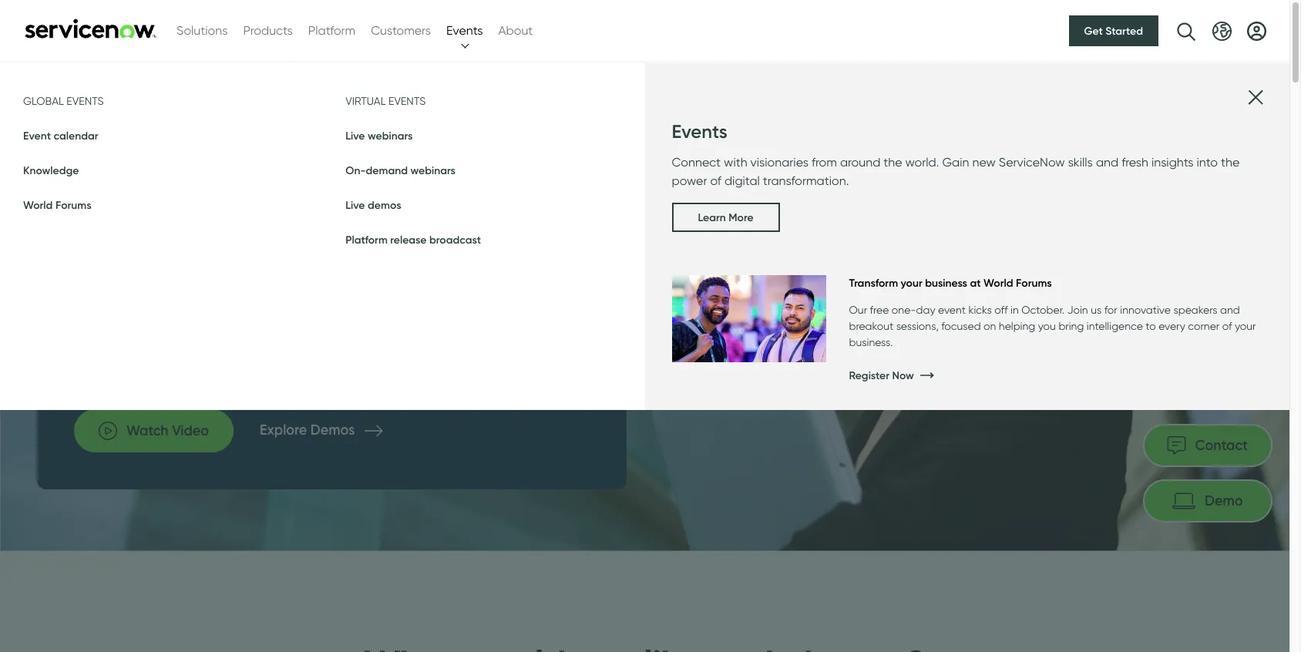 Task type: describe. For each thing, give the bounding box(es) containing it.
business.
[[849, 336, 893, 349]]

into
[[1197, 155, 1218, 170]]

and inside connect with visionaries from around the world. gain new servicenow skills and fresh insights into the power of digital transformation.
[[1097, 155, 1119, 170]]

breakout
[[849, 320, 894, 332]]

day
[[917, 304, 936, 316]]

register now
[[849, 369, 914, 383]]

new
[[973, 155, 996, 170]]

power
[[672, 174, 708, 188]]

event
[[23, 129, 51, 143]]

0 vertical spatial webinars
[[368, 129, 413, 143]]

and inside 'our free one-day event kicks off in october. join us for innovative speakers and breakout sessions, focused on helping you bring intelligence to every corner of your business.'
[[1221, 304, 1241, 316]]

register
[[849, 369, 890, 383]]

event calendar
[[23, 129, 98, 143]]

servicenow
[[999, 155, 1066, 170]]

get started link
[[1069, 15, 1159, 46]]

bring
[[1059, 320, 1085, 332]]

learn
[[698, 211, 726, 224]]

events for event calendar
[[67, 95, 104, 107]]

event calendar link
[[23, 129, 98, 143]]

innovative
[[1121, 304, 1171, 316]]

1 the from the left
[[884, 155, 903, 170]]

visionaries
[[751, 155, 809, 170]]

events button
[[447, 22, 483, 40]]

you
[[1039, 320, 1056, 332]]

transform your business at world forums
[[849, 276, 1053, 290]]

in
[[1011, 304, 1019, 316]]

october.
[[1022, 304, 1065, 316]]

1 vertical spatial world
[[984, 276, 1014, 290]]

0 horizontal spatial your
[[901, 276, 923, 290]]

focused
[[942, 320, 981, 332]]

more
[[729, 211, 754, 224]]

customers button
[[371, 22, 431, 40]]

virtual
[[346, 95, 386, 107]]

0 horizontal spatial events
[[447, 23, 483, 38]]

platform release broadcast
[[346, 233, 481, 247]]

one-
[[892, 304, 917, 316]]

world forums
[[23, 198, 92, 212]]

world forums link
[[23, 198, 92, 212]]

global events
[[23, 95, 104, 107]]

customers
[[371, 23, 431, 38]]

digital
[[725, 174, 760, 188]]

products
[[243, 23, 293, 38]]

live webinars
[[346, 129, 413, 143]]

every
[[1159, 320, 1186, 332]]

0 vertical spatial forums
[[55, 198, 92, 212]]

demand
[[366, 163, 408, 177]]

on-demand webinars
[[346, 163, 456, 177]]

connect with visionaries from around the world. gain new servicenow skills and fresh insights into the power of digital transformation.
[[672, 155, 1240, 188]]

transformation.
[[763, 174, 849, 188]]

go to servicenow account image
[[1248, 21, 1267, 40]]

started
[[1106, 24, 1144, 38]]

solutions
[[177, 23, 228, 38]]

release
[[390, 233, 427, 247]]

1 vertical spatial webinars
[[411, 163, 456, 177]]

speakers
[[1174, 304, 1218, 316]]

transform
[[849, 276, 898, 290]]

live webinars link
[[346, 129, 413, 143]]

insights
[[1152, 155, 1194, 170]]

event
[[939, 304, 966, 316]]

to
[[1146, 320, 1157, 332]]

live for live demos
[[346, 198, 365, 212]]

calendar
[[54, 129, 98, 143]]

around
[[841, 155, 881, 170]]

with
[[724, 155, 748, 170]]

register now link
[[849, 360, 1263, 392]]



Task type: vqa. For each thing, say whether or not it's contained in the screenshot.
an
no



Task type: locate. For each thing, give the bounding box(es) containing it.
1 vertical spatial of
[[1223, 320, 1233, 332]]

knowledge
[[23, 163, 79, 177]]

1 horizontal spatial of
[[1223, 320, 1233, 332]]

skills
[[1069, 155, 1093, 170]]

events
[[447, 23, 483, 38], [672, 120, 728, 143]]

platform right products
[[308, 23, 356, 38]]

at
[[971, 276, 981, 290]]

forums
[[55, 198, 92, 212], [1016, 276, 1053, 290]]

0 vertical spatial of
[[711, 174, 722, 188]]

platform release broadcast link
[[346, 233, 481, 247]]

live for live webinars
[[346, 129, 365, 143]]

broadcast
[[430, 233, 481, 247]]

1 vertical spatial and
[[1221, 304, 1241, 316]]

solutions button
[[177, 22, 228, 40]]

for
[[1105, 304, 1118, 316]]

2 live from the top
[[346, 198, 365, 212]]

virtual events
[[346, 95, 426, 107]]

demos
[[368, 198, 401, 212]]

0 vertical spatial and
[[1097, 155, 1119, 170]]

events
[[67, 95, 104, 107], [389, 95, 426, 107]]

world right at at the top of page
[[984, 276, 1014, 290]]

us
[[1091, 304, 1102, 316]]

on
[[984, 320, 997, 332]]

0 vertical spatial world
[[23, 198, 53, 212]]

now
[[893, 369, 914, 383]]

fresh
[[1122, 155, 1149, 170]]

about
[[499, 23, 533, 38]]

the left world.
[[884, 155, 903, 170]]

1 vertical spatial platform
[[346, 233, 388, 247]]

of right corner
[[1223, 320, 1233, 332]]

learn more
[[698, 211, 754, 224]]

the right into
[[1222, 155, 1240, 170]]

live demos link
[[346, 198, 401, 212]]

1 vertical spatial events
[[672, 120, 728, 143]]

live up on-
[[346, 129, 365, 143]]

join
[[1068, 304, 1089, 316]]

1 horizontal spatial the
[[1222, 155, 1240, 170]]

1 horizontal spatial your
[[1235, 320, 1257, 332]]

servicenow image
[[23, 18, 158, 38]]

webinars
[[368, 129, 413, 143], [411, 163, 456, 177]]

0 vertical spatial events
[[447, 23, 483, 38]]

platform for platform release broadcast
[[346, 233, 388, 247]]

our
[[849, 304, 868, 316]]

your
[[901, 276, 923, 290], [1235, 320, 1257, 332]]

2 events from the left
[[389, 95, 426, 107]]

0 horizontal spatial world
[[23, 198, 53, 212]]

1 horizontal spatial and
[[1221, 304, 1241, 316]]

platform button
[[308, 22, 356, 40]]

0 vertical spatial live
[[346, 129, 365, 143]]

our free one-day event kicks off in october. join us for innovative speakers and breakout sessions, focused on helping you bring intelligence to every corner of your business.
[[849, 304, 1257, 349]]

on-demand webinars link
[[346, 163, 456, 177]]

1 horizontal spatial forums
[[1016, 276, 1053, 290]]

webinars right "demand"
[[411, 163, 456, 177]]

your right corner
[[1235, 320, 1257, 332]]

platform for platform
[[308, 23, 356, 38]]

kicks
[[969, 304, 992, 316]]

events for live webinars
[[389, 95, 426, 107]]

0 horizontal spatial and
[[1097, 155, 1119, 170]]

1 live from the top
[[346, 129, 365, 143]]

and right the skills
[[1097, 155, 1119, 170]]

of inside 'our free one-day event kicks off in october. join us for innovative speakers and breakout sessions, focused on helping you bring intelligence to every corner of your business.'
[[1223, 320, 1233, 332]]

0 horizontal spatial events
[[67, 95, 104, 107]]

gain
[[943, 155, 970, 170]]

about button
[[499, 22, 533, 40]]

1 vertical spatial live
[[346, 198, 365, 212]]

learn more link
[[672, 203, 780, 232]]

2 the from the left
[[1222, 155, 1240, 170]]

of
[[711, 174, 722, 188], [1223, 320, 1233, 332]]

0 horizontal spatial of
[[711, 174, 722, 188]]

live
[[346, 129, 365, 143], [346, 198, 365, 212]]

1 horizontal spatial events
[[672, 120, 728, 143]]

platform
[[308, 23, 356, 38], [346, 233, 388, 247]]

your inside 'our free one-day event kicks off in october. join us for innovative speakers and breakout sessions, focused on helping you bring intelligence to every corner of your business.'
[[1235, 320, 1257, 332]]

1 vertical spatial forums
[[1016, 276, 1053, 290]]

0 vertical spatial your
[[901, 276, 923, 290]]

from
[[812, 155, 837, 170]]

1 horizontal spatial events
[[389, 95, 426, 107]]

helping
[[999, 320, 1036, 332]]

events left about
[[447, 23, 483, 38]]

sessions,
[[897, 320, 939, 332]]

webinars up "demand"
[[368, 129, 413, 143]]

off
[[995, 304, 1008, 316]]

connect
[[672, 155, 721, 170]]

knowledge link
[[23, 163, 79, 177]]

forums down knowledge link
[[55, 198, 92, 212]]

events up connect
[[672, 120, 728, 143]]

business
[[926, 276, 968, 290]]

on-
[[346, 163, 366, 177]]

world.
[[906, 155, 940, 170]]

of right power
[[711, 174, 722, 188]]

live demos
[[346, 198, 401, 212]]

free
[[870, 304, 889, 316]]

1 events from the left
[[67, 95, 104, 107]]

platform down live demos
[[346, 233, 388, 247]]

0 horizontal spatial the
[[884, 155, 903, 170]]

get
[[1085, 24, 1103, 38]]

events up calendar
[[67, 95, 104, 107]]

0 vertical spatial platform
[[308, 23, 356, 38]]

world
[[23, 198, 53, 212], [984, 276, 1014, 290]]

the
[[884, 155, 903, 170], [1222, 155, 1240, 170]]

and
[[1097, 155, 1119, 170], [1221, 304, 1241, 316]]

products button
[[243, 22, 293, 40]]

forums up october.
[[1016, 276, 1053, 290]]

1 horizontal spatial world
[[984, 276, 1014, 290]]

live left demos
[[346, 198, 365, 212]]

0 horizontal spatial forums
[[55, 198, 92, 212]]

your up one-
[[901, 276, 923, 290]]

of inside connect with visionaries from around the world. gain new servicenow skills and fresh insights into the power of digital transformation.
[[711, 174, 722, 188]]

world down knowledge
[[23, 198, 53, 212]]

corner
[[1189, 320, 1220, 332]]

intelligence
[[1087, 320, 1144, 332]]

events right virtual
[[389, 95, 426, 107]]

global
[[23, 95, 64, 107]]

and right speakers at top right
[[1221, 304, 1241, 316]]

1 vertical spatial your
[[1235, 320, 1257, 332]]

get started
[[1085, 24, 1144, 38]]



